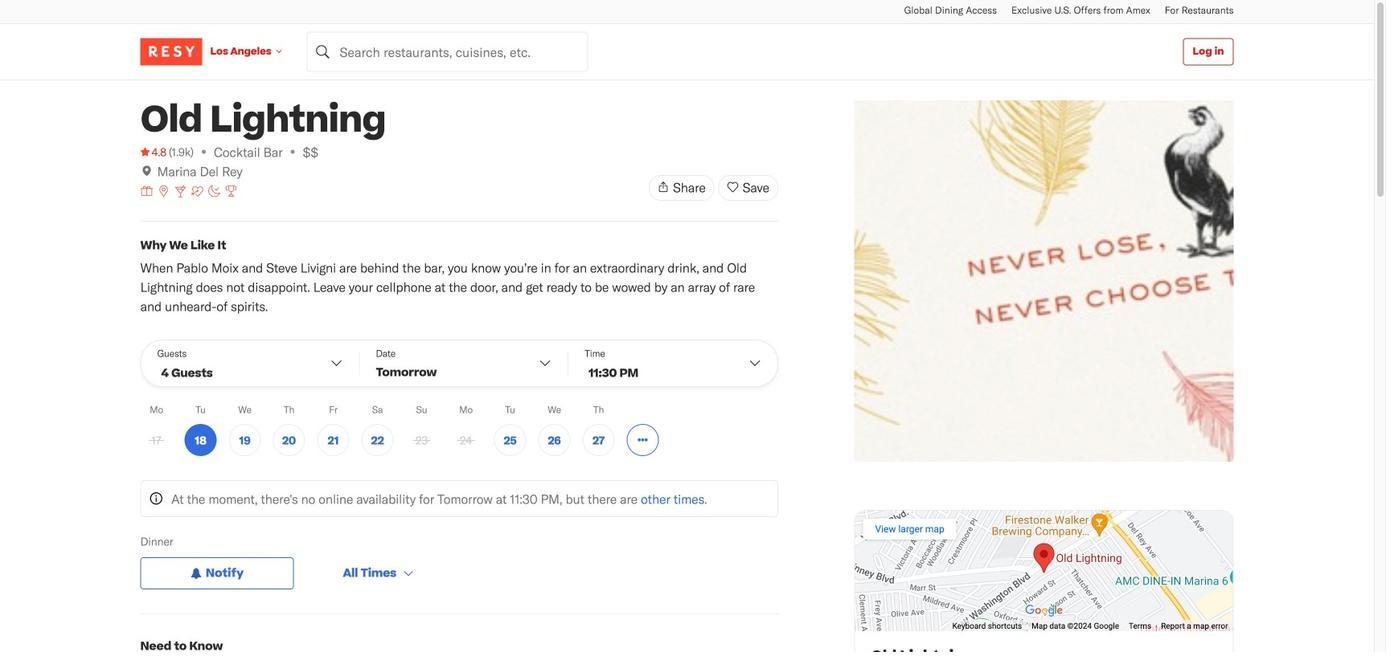 Task type: locate. For each thing, give the bounding box(es) containing it.
4.8 out of 5 stars image
[[140, 144, 166, 160]]

Search restaurants, cuisines, etc. text field
[[307, 32, 588, 72]]

None field
[[307, 32, 588, 72]]



Task type: vqa. For each thing, say whether or not it's contained in the screenshot.
Search restaurants, cuisines, etc. Text Box
yes



